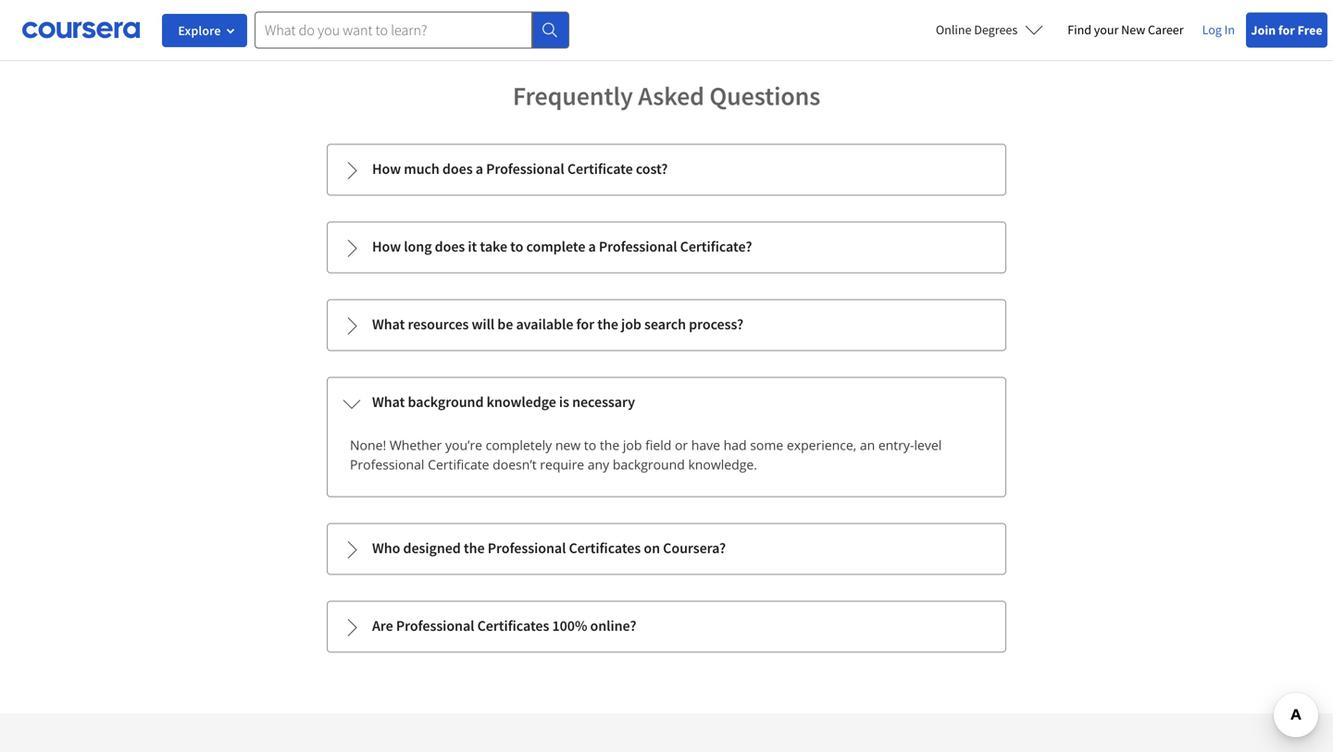 Task type: vqa. For each thing, say whether or not it's contained in the screenshot.
What
yes



Task type: locate. For each thing, give the bounding box(es) containing it.
1 vertical spatial a
[[588, 237, 596, 256]]

1 how from the top
[[372, 160, 401, 178]]

certificate
[[567, 160, 633, 178], [428, 456, 489, 473]]

what resources will be available for the job search process?
[[372, 315, 744, 334]]

a
[[476, 160, 483, 178], [588, 237, 596, 256]]

2 vertical spatial the
[[464, 539, 485, 558]]

it
[[468, 237, 477, 256]]

background
[[408, 393, 484, 411], [613, 456, 685, 473]]

None search field
[[255, 12, 569, 49]]

how much does a professional certificate cost? button
[[328, 145, 1005, 195]]

log in
[[1202, 21, 1235, 38]]

any
[[588, 456, 609, 473]]

1 vertical spatial the
[[600, 436, 620, 454]]

to inside dropdown button
[[510, 237, 523, 256]]

to right "take"
[[510, 237, 523, 256]]

certificates left 100%
[[477, 617, 549, 636]]

the inside what resources will be available for the job search process? dropdown button
[[597, 315, 618, 334]]

in
[[1225, 21, 1235, 38]]

the right designed
[[464, 539, 485, 558]]

to up any
[[584, 436, 596, 454]]

1 vertical spatial for
[[576, 315, 594, 334]]

a right much
[[476, 160, 483, 178]]

0 vertical spatial how
[[372, 160, 401, 178]]

0 vertical spatial background
[[408, 393, 484, 411]]

what
[[372, 315, 405, 334], [372, 393, 405, 411]]

1 horizontal spatial for
[[1279, 22, 1295, 38]]

how left long on the top of page
[[372, 237, 401, 256]]

certificate left the cost?
[[567, 160, 633, 178]]

new
[[1121, 21, 1146, 38]]

for right available
[[576, 315, 594, 334]]

0 horizontal spatial certificate
[[428, 456, 489, 473]]

a right complete
[[588, 237, 596, 256]]

experience,
[[787, 436, 857, 454]]

will
[[472, 315, 495, 334]]

professional right are
[[396, 617, 474, 636]]

1 vertical spatial how
[[372, 237, 401, 256]]

does for long
[[435, 237, 465, 256]]

knowledge.
[[688, 456, 757, 473]]

footer
[[0, 714, 1333, 753]]

1 horizontal spatial to
[[584, 436, 596, 454]]

2 how from the top
[[372, 237, 401, 256]]

job inside dropdown button
[[621, 315, 642, 334]]

to inside none! whether you're completely new to the job field or have had some experience, an entry-level professional certificate doesn't require any background knowledge.
[[584, 436, 596, 454]]

job left search on the top
[[621, 315, 642, 334]]

0 horizontal spatial background
[[408, 393, 484, 411]]

job left "field"
[[623, 436, 642, 454]]

have
[[691, 436, 720, 454]]

much
[[404, 160, 440, 178]]

to for take
[[510, 237, 523, 256]]

job
[[621, 315, 642, 334], [623, 436, 642, 454]]

to
[[510, 237, 523, 256], [584, 436, 596, 454]]

level
[[914, 436, 942, 454]]

certificates left on at the left
[[569, 539, 641, 558]]

complete
[[526, 237, 586, 256]]

online degrees
[[936, 21, 1018, 38]]

0 vertical spatial job
[[621, 315, 642, 334]]

for inside dropdown button
[[576, 315, 594, 334]]

100%
[[552, 617, 587, 636]]

2 what from the top
[[372, 393, 405, 411]]

certificate down 'you're'
[[428, 456, 489, 473]]

professional left certificate?
[[599, 237, 677, 256]]

0 vertical spatial does
[[442, 160, 473, 178]]

what for what background knowledge is necessary
[[372, 393, 405, 411]]

0 horizontal spatial for
[[576, 315, 594, 334]]

who designed the professional certificates on coursera? button
[[328, 524, 1005, 574]]

require
[[540, 456, 584, 473]]

background down "field"
[[613, 456, 685, 473]]

1 horizontal spatial a
[[588, 237, 596, 256]]

1 vertical spatial certificate
[[428, 456, 489, 473]]

professional up complete
[[486, 160, 564, 178]]

how for how much does a professional certificate cost?
[[372, 160, 401, 178]]

what up none! on the left bottom of page
[[372, 393, 405, 411]]

your
[[1094, 21, 1119, 38]]

professional
[[486, 160, 564, 178], [599, 237, 677, 256], [350, 456, 424, 473], [488, 539, 566, 558], [396, 617, 474, 636]]

does
[[442, 160, 473, 178], [435, 237, 465, 256]]

1 horizontal spatial background
[[613, 456, 685, 473]]

explore
[[178, 22, 221, 39]]

1 vertical spatial to
[[584, 436, 596, 454]]

on
[[644, 539, 660, 558]]

some
[[750, 436, 784, 454]]

what left resources
[[372, 315, 405, 334]]

0 vertical spatial the
[[597, 315, 618, 334]]

0 horizontal spatial a
[[476, 160, 483, 178]]

coursera image
[[22, 15, 140, 45]]

the for for
[[597, 315, 618, 334]]

job inside none! whether you're completely new to the job field or have had some experience, an entry-level professional certificate doesn't require any background knowledge.
[[623, 436, 642, 454]]

certificate inside none! whether you're completely new to the job field or have had some experience, an entry-level professional certificate doesn't require any background knowledge.
[[428, 456, 489, 473]]

the
[[597, 315, 618, 334], [600, 436, 620, 454], [464, 539, 485, 558]]

the up any
[[600, 436, 620, 454]]

background up 'you're'
[[408, 393, 484, 411]]

who
[[372, 539, 400, 558]]

how
[[372, 160, 401, 178], [372, 237, 401, 256]]

for right join
[[1279, 22, 1295, 38]]

0 vertical spatial a
[[476, 160, 483, 178]]

professional down none! on the left bottom of page
[[350, 456, 424, 473]]

1 horizontal spatial certificate
[[567, 160, 633, 178]]

1 vertical spatial certificates
[[477, 617, 549, 636]]

What do you want to learn? text field
[[255, 12, 532, 49]]

for
[[1279, 22, 1295, 38], [576, 315, 594, 334]]

find your new career
[[1068, 21, 1184, 38]]

1 vertical spatial does
[[435, 237, 465, 256]]

the inside none! whether you're completely new to the job field or have had some experience, an entry-level professional certificate doesn't require any background knowledge.
[[600, 436, 620, 454]]

0 vertical spatial what
[[372, 315, 405, 334]]

the left search on the top
[[597, 315, 618, 334]]

0 horizontal spatial certificates
[[477, 617, 549, 636]]

0 horizontal spatial to
[[510, 237, 523, 256]]

1 vertical spatial what
[[372, 393, 405, 411]]

how left much
[[372, 160, 401, 178]]

1 vertical spatial background
[[613, 456, 685, 473]]

1 vertical spatial job
[[623, 436, 642, 454]]

designed
[[403, 539, 461, 558]]

how long does it take to complete a professional certificate?
[[372, 237, 752, 256]]

you're
[[445, 436, 482, 454]]

process?
[[689, 315, 744, 334]]

1 what from the top
[[372, 315, 405, 334]]

career
[[1148, 21, 1184, 38]]

does left it
[[435, 237, 465, 256]]

does right much
[[442, 160, 473, 178]]

0 vertical spatial certificates
[[569, 539, 641, 558]]

0 vertical spatial certificate
[[567, 160, 633, 178]]

0 vertical spatial to
[[510, 237, 523, 256]]

certificates
[[569, 539, 641, 558], [477, 617, 549, 636]]

how long does it take to complete a professional certificate? button
[[328, 223, 1005, 273]]



Task type: describe. For each thing, give the bounding box(es) containing it.
who designed the professional certificates on coursera?
[[372, 539, 726, 558]]

join
[[1251, 22, 1276, 38]]

had
[[724, 436, 747, 454]]

the inside who designed the professional certificates on coursera? dropdown button
[[464, 539, 485, 558]]

join for free link
[[1246, 12, 1328, 48]]

explore button
[[162, 14, 247, 47]]

what for what resources will be available for the job search process?
[[372, 315, 405, 334]]

asked
[[638, 80, 704, 112]]

find your new career link
[[1058, 19, 1193, 42]]

job for search
[[621, 315, 642, 334]]

join for free
[[1251, 22, 1323, 38]]

log in link
[[1193, 19, 1244, 41]]

degrees
[[974, 21, 1018, 38]]

certificate?
[[680, 237, 752, 256]]

job for field
[[623, 436, 642, 454]]

professional inside none! whether you're completely new to the job field or have had some experience, an entry-level professional certificate doesn't require any background knowledge.
[[350, 456, 424, 473]]

take
[[480, 237, 507, 256]]

field
[[645, 436, 672, 454]]

doesn't
[[493, 456, 537, 473]]

cost?
[[636, 160, 668, 178]]

online
[[936, 21, 972, 38]]

questions
[[710, 80, 820, 112]]

does for much
[[442, 160, 473, 178]]

free
[[1298, 22, 1323, 38]]

none!
[[350, 436, 386, 454]]

1 horizontal spatial certificates
[[569, 539, 641, 558]]

what background knowledge is necessary button
[[328, 378, 1005, 428]]

how much does a professional certificate cost?
[[372, 160, 668, 178]]

certificate inside dropdown button
[[567, 160, 633, 178]]

new
[[555, 436, 581, 454]]

are professional certificates 100% online?
[[372, 617, 636, 636]]

knowledge
[[487, 393, 556, 411]]

what background knowledge is necessary
[[372, 393, 635, 411]]

to for new
[[584, 436, 596, 454]]

what resources will be available for the job search process? button
[[328, 300, 1005, 350]]

find
[[1068, 21, 1092, 38]]

entry-
[[878, 436, 914, 454]]

necessary
[[572, 393, 635, 411]]

log
[[1202, 21, 1222, 38]]

is
[[559, 393, 569, 411]]

how for how long does it take to complete a professional certificate?
[[372, 237, 401, 256]]

whether
[[390, 436, 442, 454]]

online?
[[590, 617, 636, 636]]

0 vertical spatial for
[[1279, 22, 1295, 38]]

none! whether you're completely new to the job field or have had some experience, an entry-level professional certificate doesn't require any background knowledge.
[[350, 436, 942, 473]]

an
[[860, 436, 875, 454]]

frequently asked questions
[[513, 80, 820, 112]]

the for to
[[600, 436, 620, 454]]

completely
[[486, 436, 552, 454]]

search
[[644, 315, 686, 334]]

online degrees button
[[921, 9, 1058, 50]]

are professional certificates 100% online? button
[[328, 602, 1005, 652]]

are
[[372, 617, 393, 636]]

coursera?
[[663, 539, 726, 558]]

or
[[675, 436, 688, 454]]

be
[[497, 315, 513, 334]]

frequently
[[513, 80, 633, 112]]

available
[[516, 315, 573, 334]]

background inside dropdown button
[[408, 393, 484, 411]]

resources
[[408, 315, 469, 334]]

professional up are professional certificates 100% online?
[[488, 539, 566, 558]]

background inside none! whether you're completely new to the job field or have had some experience, an entry-level professional certificate doesn't require any background knowledge.
[[613, 456, 685, 473]]

long
[[404, 237, 432, 256]]



